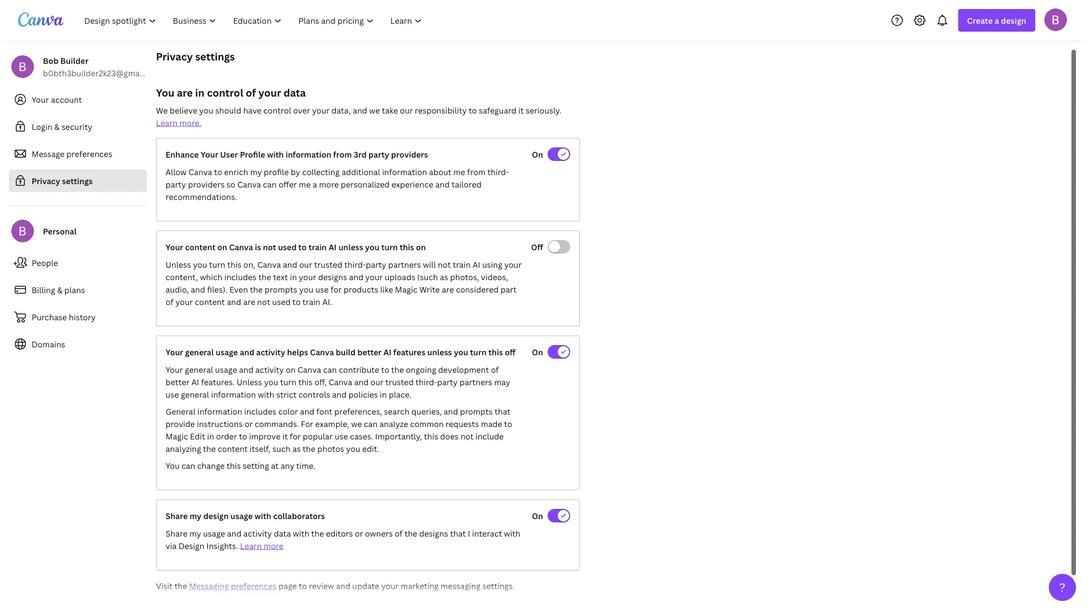 Task type: locate. For each thing, give the bounding box(es) containing it.
0 vertical spatial design
[[1001, 15, 1027, 26]]

our down your content on canva is not used to train ai unless you turn this on
[[299, 259, 312, 270]]

0 vertical spatial it
[[519, 105, 524, 116]]

color
[[278, 406, 298, 417]]

can up off,
[[323, 364, 337, 375]]

privacy settings down message preferences
[[32, 176, 93, 186]]

2 vertical spatial train
[[303, 297, 321, 307]]

activity inside your general usage and activity on canva can contribute to the ongoing development of better ai features. unless you turn this off, canva and our trusted third-party partners may use general information with strict controls and policies in place.
[[255, 364, 284, 375]]

partners up uploads
[[388, 259, 421, 270]]

allow canva to enrich my profile by collecting additional information about me from third- party providers so canva can offer me a more personalized experience and tailored recommendations.
[[166, 167, 509, 202]]

0 horizontal spatial learn
[[156, 117, 178, 128]]

prompts inside 'unless you turn this on, canva and our trusted third-party partners will not train ai using your content, which includes the text in your designs and your uploads (such as photos, videos, audio, and files). even the prompts you use for products like magic write are considered part of your content and are not used to train ai.'
[[265, 284, 297, 295]]

1 vertical spatial preferences
[[231, 581, 277, 592]]

1 horizontal spatial prompts
[[460, 406, 493, 417]]

content down 'order'
[[218, 444, 248, 454]]

0 horizontal spatial designs
[[318, 272, 347, 282]]

0 horizontal spatial on
[[217, 242, 227, 252]]

contribute
[[339, 364, 379, 375]]

this inside your general usage and activity on canva can contribute to the ongoing development of better ai features. unless you turn this off, canva and our trusted third-party partners may use general information with strict controls and policies in place.
[[298, 377, 313, 388]]

the up change
[[203, 444, 216, 454]]

train up photos,
[[453, 259, 471, 270]]

should
[[215, 105, 241, 116]]

usage inside your general usage and activity on canva can contribute to the ongoing development of better ai features. unless you turn this off, canva and our trusted third-party partners may use general information with strict controls and policies in place.
[[215, 364, 237, 375]]

are right write at the left of the page
[[442, 284, 454, 295]]

1 horizontal spatial from
[[467, 167, 486, 177]]

on for share my usage and activity data with the editors or owners of the designs that i interact with via design insights.
[[532, 511, 543, 522]]

settings up 'you are in control of your data'
[[195, 49, 235, 63]]

as right such
[[293, 444, 301, 454]]

of inside share my usage and activity data with the editors or owners of the designs that i interact with via design insights.
[[395, 528, 403, 539]]

with
[[267, 149, 284, 160], [258, 389, 274, 400], [255, 511, 271, 522], [293, 528, 309, 539], [504, 528, 521, 539]]

off
[[531, 242, 543, 252]]

0 horizontal spatial control
[[207, 86, 243, 100]]

use inside 'unless you turn this on, canva and our trusted third-party partners will not train ai using your content, which includes the text in your designs and your uploads (such as photos, videos, audio, and files). even the prompts you use for products like magic write are considered part of your content and are not used to train ai.'
[[315, 284, 329, 295]]

safeguard
[[479, 105, 517, 116]]

includes up commands. on the left
[[244, 406, 276, 417]]

usage for on
[[215, 364, 237, 375]]

privacy settings link
[[9, 170, 147, 192]]

you for you are in control of your data
[[156, 86, 175, 100]]

control inside we believe you should have control over your data, and we take our responsibility to safeguard it seriously. learn more.
[[263, 105, 291, 116]]

2 on from the top
[[532, 347, 543, 358]]

0 vertical spatial providers
[[391, 149, 428, 160]]

trusted inside 'unless you turn this on, canva and our trusted third-party partners will not train ai using your content, which includes the text in your designs and your uploads (such as photos, videos, audio, and files). even the prompts you use for products like magic write are considered part of your content and are not used to train ai.'
[[314, 259, 342, 270]]

2 share from the top
[[166, 528, 188, 539]]

trusted
[[314, 259, 342, 270], [386, 377, 414, 388]]

usage for data
[[203, 528, 225, 539]]

your content on canva is not used to train ai unless you turn this on
[[166, 242, 426, 252]]

that left i
[[450, 528, 466, 539]]

1 horizontal spatial partners
[[460, 377, 492, 388]]

more down collecting
[[319, 179, 339, 190]]

audio,
[[166, 284, 189, 295]]

it up such
[[283, 431, 288, 442]]

can
[[263, 179, 277, 190], [323, 364, 337, 375], [364, 419, 378, 429], [182, 460, 195, 471]]

your inside your general usage and activity on canva can contribute to the ongoing development of better ai features. unless you turn this off, canva and our trusted third-party partners may use general information with strict controls and policies in place.
[[166, 364, 183, 375]]

we left take
[[369, 105, 380, 116]]

you up which
[[193, 259, 207, 270]]

partners inside 'unless you turn this on, canva and our trusted third-party partners will not train ai using your content, which includes the text in your designs and your uploads (such as photos, videos, audio, and files). even the prompts you use for products like magic write are considered part of your content and are not used to train ai.'
[[388, 259, 421, 270]]

1 horizontal spatial privacy settings
[[156, 49, 235, 63]]

your for your general usage and activity on canva can contribute to the ongoing development of better ai features. unless you turn this off, canva and our trusted third-party partners may use general information with strict controls and policies in place.
[[166, 364, 183, 375]]

can inside allow canva to enrich my profile by collecting additional information about me from third- party providers so canva can offer me a more personalized experience and tailored recommendations.
[[263, 179, 277, 190]]

activity up learn more link
[[243, 528, 272, 539]]

unless
[[339, 242, 363, 252], [427, 347, 452, 358]]

experience
[[392, 179, 434, 190]]

your up have at left
[[258, 86, 281, 100]]

better
[[358, 347, 382, 358], [166, 377, 190, 388]]

profile
[[264, 167, 289, 177]]

0 vertical spatial my
[[250, 167, 262, 177]]

1 horizontal spatial unless
[[427, 347, 452, 358]]

prompts down text
[[265, 284, 297, 295]]

in
[[195, 86, 205, 100], [290, 272, 297, 282], [380, 389, 387, 400], [207, 431, 214, 442]]

1 horizontal spatial learn
[[240, 541, 262, 552]]

my inside share my usage and activity data with the editors or owners of the designs that i interact with via design insights.
[[189, 528, 201, 539]]

my inside allow canva to enrich my profile by collecting additional information about me from third- party providers so canva can offer me a more personalized experience and tailored recommendations.
[[250, 167, 262, 177]]

me up the "tailored"
[[454, 167, 465, 177]]

1 horizontal spatial or
[[355, 528, 363, 539]]

about
[[429, 167, 452, 177]]

unless up 'unless you turn this on, canva and our trusted third-party partners will not train ai using your content, which includes the text in your designs and your uploads (such as photos, videos, audio, and files). even the prompts you use for products like magic write are considered part of your content and are not used to train ai.'
[[339, 242, 363, 252]]

recommendations.
[[166, 191, 237, 202]]

on down helps on the left bottom of page
[[286, 364, 296, 375]]

learn more
[[240, 541, 284, 552]]

and inside allow canva to enrich my profile by collecting additional information about me from third- party providers so canva can offer me a more personalized experience and tailored recommendations.
[[436, 179, 450, 190]]

2 horizontal spatial use
[[335, 431, 348, 442]]

0 vertical spatial trusted
[[314, 259, 342, 270]]

your right 'using'
[[505, 259, 522, 270]]

1 share from the top
[[166, 511, 188, 522]]

your
[[258, 86, 281, 100], [312, 105, 330, 116], [505, 259, 522, 270], [299, 272, 316, 282], [366, 272, 383, 282], [176, 297, 193, 307], [381, 581, 399, 592]]

1 horizontal spatial are
[[243, 297, 255, 307]]

1 vertical spatial third-
[[344, 259, 366, 270]]

privacy up believe
[[156, 49, 193, 63]]

0 vertical spatial or
[[245, 419, 253, 429]]

on up which
[[217, 242, 227, 252]]

0 vertical spatial control
[[207, 86, 243, 100]]

1 horizontal spatial design
[[1001, 15, 1027, 26]]

activity inside share my usage and activity data with the editors or owners of the designs that i interact with via design insights.
[[243, 528, 272, 539]]

of
[[246, 86, 256, 100], [166, 297, 174, 307], [491, 364, 499, 375], [395, 528, 403, 539]]

your general usage and activity helps canva build better ai features unless you turn this off
[[166, 347, 516, 358]]

& right login
[[54, 121, 60, 132]]

unless up ongoing
[[427, 347, 452, 358]]

a inside dropdown button
[[995, 15, 1000, 26]]

we inside general information includes color and font preferences, search queries, and prompts that provide instructions or commands. for example, we can analyze common requests made to magic edit in order to improve it for popular use cases. importantly, this does not include analyzing the content itself, such as the photos you edit.
[[351, 419, 362, 429]]

providers up experience
[[391, 149, 428, 160]]

ai.
[[323, 297, 332, 307]]

includes inside 'unless you turn this on, canva and our trusted third-party partners will not train ai using your content, which includes the text in your designs and your uploads (such as photos, videos, audio, and files). even the prompts you use for products like magic write are considered part of your content and are not used to train ai.'
[[224, 272, 257, 282]]

1 vertical spatial from
[[467, 167, 486, 177]]

of down audio,
[[166, 297, 174, 307]]

1 vertical spatial a
[[313, 179, 317, 190]]

in left the place.
[[380, 389, 387, 400]]

0 vertical spatial data
[[284, 86, 306, 100]]

1 on from the top
[[532, 149, 543, 160]]

1 horizontal spatial magic
[[395, 284, 418, 295]]

canva right the allow
[[189, 167, 212, 177]]

0 horizontal spatial unless
[[166, 259, 191, 270]]

content,
[[166, 272, 198, 282]]

it inside general information includes color and font preferences, search queries, and prompts that provide instructions or commands. for example, we can analyze common requests made to magic edit in order to improve it for popular use cases. importantly, this does not include analyzing the content itself, such as the photos you edit.
[[283, 431, 288, 442]]

for
[[331, 284, 342, 295], [290, 431, 301, 442]]

user
[[220, 149, 238, 160]]

editors
[[326, 528, 353, 539]]

0 horizontal spatial better
[[166, 377, 190, 388]]

offer
[[279, 179, 297, 190]]

with down collaborators
[[293, 528, 309, 539]]

design
[[1001, 15, 1027, 26], [203, 511, 229, 522]]

build
[[336, 347, 356, 358]]

helps
[[287, 347, 308, 358]]

0 horizontal spatial are
[[177, 86, 193, 100]]

party
[[369, 149, 389, 160], [166, 179, 186, 190], [366, 259, 386, 270], [437, 377, 458, 388]]

content down files).
[[195, 297, 225, 307]]

0 horizontal spatial our
[[299, 259, 312, 270]]

use up ai.
[[315, 284, 329, 295]]

a inside allow canva to enrich my profile by collecting additional information about me from third- party providers so canva can offer me a more personalized experience and tailored recommendations.
[[313, 179, 317, 190]]

billing & plans
[[32, 285, 85, 295]]

it inside we believe you should have control over your data, and we take our responsibility to safeguard it seriously. learn more.
[[519, 105, 524, 116]]

0 vertical spatial designs
[[318, 272, 347, 282]]

create a design button
[[959, 9, 1036, 32]]

0 horizontal spatial use
[[166, 389, 179, 400]]

0 vertical spatial used
[[278, 242, 297, 252]]

activity left helps on the left bottom of page
[[256, 347, 285, 358]]

1 vertical spatial activity
[[255, 364, 284, 375]]

used inside 'unless you turn this on, canva and our trusted third-party partners will not train ai using your content, which includes the text in your designs and your uploads (such as photos, videos, audio, and files). even the prompts you use for products like magic write are considered part of your content and are not used to train ai.'
[[272, 297, 291, 307]]

designs up ai.
[[318, 272, 347, 282]]

1 vertical spatial you
[[166, 460, 180, 471]]

1 horizontal spatial a
[[995, 15, 1000, 26]]

of right owners
[[395, 528, 403, 539]]

review
[[309, 581, 334, 592]]

0 horizontal spatial unless
[[339, 242, 363, 252]]

owners
[[365, 528, 393, 539]]

in inside 'unless you turn this on, canva and our trusted third-party partners will not train ai using your content, which includes the text in your designs and your uploads (such as photos, videos, audio, and files). even the prompts you use for products like magic write are considered part of your content and are not used to train ai.'
[[290, 272, 297, 282]]

you are in control of your data
[[156, 86, 306, 100]]

unless right "features." on the bottom of the page
[[237, 377, 262, 388]]

a down collecting
[[313, 179, 317, 190]]

1 vertical spatial share
[[166, 528, 188, 539]]

interact
[[472, 528, 502, 539]]

not down requests in the bottom left of the page
[[461, 431, 474, 442]]

more.
[[180, 117, 201, 128]]

in inside general information includes color and font preferences, search queries, and prompts that provide instructions or commands. for example, we can analyze common requests made to magic edit in order to improve it for popular use cases. importantly, this does not include analyzing the content itself, such as the photos you edit.
[[207, 431, 214, 442]]

more
[[319, 179, 339, 190], [264, 541, 284, 552]]

this left setting
[[227, 460, 241, 471]]

information down "features." on the bottom of the page
[[211, 389, 256, 400]]

designs inside 'unless you turn this on, canva and our trusted third-party partners will not train ai using your content, which includes the text in your designs and your uploads (such as photos, videos, audio, and files). even the prompts you use for products like magic write are considered part of your content and are not used to train ai.'
[[318, 272, 347, 282]]

0 vertical spatial includes
[[224, 272, 257, 282]]

1 horizontal spatial third-
[[416, 377, 437, 388]]

0 vertical spatial a
[[995, 15, 1000, 26]]

content up which
[[185, 242, 216, 252]]

share inside share my usage and activity data with the editors or owners of the designs that i interact with via design insights.
[[166, 528, 188, 539]]

of inside 'unless you turn this on, canva and our trusted third-party partners will not train ai using your content, which includes the text in your designs and your uploads (such as photos, videos, audio, and files). even the prompts you use for products like magic write are considered part of your content and are not used to train ai.'
[[166, 297, 174, 307]]

0 vertical spatial more
[[319, 179, 339, 190]]

activity
[[256, 347, 285, 358], [255, 364, 284, 375], [243, 528, 272, 539]]

1 vertical spatial as
[[293, 444, 301, 454]]

your down audio,
[[176, 297, 193, 307]]

1 horizontal spatial that
[[495, 406, 511, 417]]

trusted inside your general usage and activity on canva can contribute to the ongoing development of better ai features. unless you turn this off, canva and our trusted third-party partners may use general information with strict controls and policies in place.
[[386, 377, 414, 388]]

prompts inside general information includes color and font preferences, search queries, and prompts that provide instructions or commands. for example, we can analyze common requests made to magic edit in order to improve it for popular use cases. importantly, this does not include analyzing the content itself, such as the photos you edit.
[[460, 406, 493, 417]]

control
[[207, 86, 243, 100], [263, 105, 291, 116]]

on
[[532, 149, 543, 160], [532, 347, 543, 358], [532, 511, 543, 522]]

take
[[382, 105, 398, 116]]

to inside allow canva to enrich my profile by collecting additional information about me from third- party providers so canva can offer me a more personalized experience and tailored recommendations.
[[214, 167, 222, 177]]

0 vertical spatial me
[[454, 167, 465, 177]]

1 vertical spatial settings
[[62, 176, 93, 186]]

will
[[423, 259, 436, 270]]

1 vertical spatial that
[[450, 528, 466, 539]]

turn inside your general usage and activity on canva can contribute to the ongoing development of better ai features. unless you turn this off, canva and our trusted third-party partners may use general information with strict controls and policies in place.
[[280, 377, 297, 388]]

preferences down login & security link
[[66, 148, 112, 159]]

party right 3rd
[[369, 149, 389, 160]]

and inside we believe you should have control over your data, and we take our responsibility to safeguard it seriously. learn more.
[[353, 105, 367, 116]]

your right text
[[299, 272, 316, 282]]

you up more.
[[199, 105, 213, 116]]

0 vertical spatial that
[[495, 406, 511, 417]]

1 vertical spatial &
[[57, 285, 62, 295]]

this left off,
[[298, 377, 313, 388]]

partners down development
[[460, 377, 492, 388]]

0 horizontal spatial design
[[203, 511, 229, 522]]

information
[[286, 149, 331, 160], [382, 167, 427, 177], [211, 389, 256, 400], [197, 406, 242, 417]]

your for your content on canva is not used to train ai unless you turn this on
[[166, 242, 183, 252]]

at
[[271, 460, 279, 471]]

designs left i
[[419, 528, 448, 539]]

are down the even at the left top of the page
[[243, 297, 255, 307]]

activity for helps
[[256, 347, 285, 358]]

you down analyzing
[[166, 460, 180, 471]]

a right create
[[995, 15, 1000, 26]]

control up "should"
[[207, 86, 243, 100]]

0 vertical spatial magic
[[395, 284, 418, 295]]

1 horizontal spatial it
[[519, 105, 524, 116]]

trusted up the place.
[[386, 377, 414, 388]]

responsibility
[[415, 105, 467, 116]]

1 vertical spatial privacy
[[32, 176, 60, 186]]

party inside 'unless you turn this on, canva and our trusted third-party partners will not train ai using your content, which includes the text in your designs and your uploads (such as photos, videos, audio, and files). even the prompts you use for products like magic write are considered part of your content and are not used to train ai.'
[[366, 259, 386, 270]]

information inside allow canva to enrich my profile by collecting additional information about me from third- party providers so canva can offer me a more personalized experience and tailored recommendations.
[[382, 167, 427, 177]]

1 horizontal spatial preferences
[[231, 581, 277, 592]]

turn inside 'unless you turn this on, canva and our trusted third-party partners will not train ai using your content, which includes the text in your designs and your uploads (such as photos, videos, audio, and files). even the prompts you use for products like magic write are considered part of your content and are not used to train ai.'
[[209, 259, 225, 270]]

that
[[495, 406, 511, 417], [450, 528, 466, 539]]

partners inside your general usage and activity on canva can contribute to the ongoing development of better ai features. unless you turn this off, canva and our trusted third-party partners may use general information with strict controls and policies in place.
[[460, 377, 492, 388]]

my
[[250, 167, 262, 177], [190, 511, 202, 522], [189, 528, 201, 539]]

commands.
[[255, 419, 299, 429]]

usage
[[216, 347, 238, 358], [215, 364, 237, 375], [231, 511, 253, 522], [203, 528, 225, 539]]

ai left 'using'
[[473, 259, 480, 270]]

1 vertical spatial prompts
[[460, 406, 493, 417]]

the right the even at the left top of the page
[[250, 284, 263, 295]]

0 horizontal spatial partners
[[388, 259, 421, 270]]

to left safeguard
[[469, 105, 477, 116]]

information inside your general usage and activity on canva can contribute to the ongoing development of better ai features. unless you turn this off, canva and our trusted third-party partners may use general information with strict controls and policies in place.
[[211, 389, 256, 400]]

this up uploads
[[400, 242, 414, 252]]

canva right off,
[[329, 377, 352, 388]]

2 vertical spatial use
[[335, 431, 348, 442]]

1 vertical spatial better
[[166, 377, 190, 388]]

1 vertical spatial designs
[[419, 528, 448, 539]]

2 vertical spatial my
[[189, 528, 201, 539]]

features
[[394, 347, 426, 358]]

0 vertical spatial activity
[[256, 347, 285, 358]]

0 horizontal spatial from
[[333, 149, 352, 160]]

in right text
[[290, 272, 297, 282]]

instructions
[[197, 419, 243, 429]]

1 vertical spatial train
[[453, 259, 471, 270]]

providers inside allow canva to enrich my profile by collecting additional information about me from third- party providers so canva can offer me a more personalized experience and tailored recommendations.
[[188, 179, 225, 190]]

prompts up requests in the bottom left of the page
[[460, 406, 493, 417]]

canva down enrich
[[237, 179, 261, 190]]

can inside your general usage and activity on canva can contribute to the ongoing development of better ai features. unless you turn this off, canva and our trusted third-party partners may use general information with strict controls and policies in place.
[[323, 364, 337, 375]]

that up made
[[495, 406, 511, 417]]

to inside 'unless you turn this on, canva and our trusted third-party partners will not train ai using your content, which includes the text in your designs and your uploads (such as photos, videos, audio, and files). even the prompts you use for products like magic write are considered part of your content and are not used to train ai.'
[[293, 297, 301, 307]]

used right is
[[278, 242, 297, 252]]

can inside general information includes color and font preferences, search queries, and prompts that provide instructions or commands. for example, we can analyze common requests made to magic edit in order to improve it for popular use cases. importantly, this does not include analyzing the content itself, such as the photos you edit.
[[364, 419, 378, 429]]

not right is
[[263, 242, 276, 252]]

0 horizontal spatial as
[[293, 444, 301, 454]]

ai left "features." on the bottom of the page
[[192, 377, 199, 388]]

usage inside share my usage and activity data with the editors or owners of the designs that i interact with via design insights.
[[203, 528, 225, 539]]

1 vertical spatial used
[[272, 297, 291, 307]]

party inside allow canva to enrich my profile by collecting additional information about me from third- party providers so canva can offer me a more personalized experience and tailored recommendations.
[[166, 179, 186, 190]]

1 vertical spatial me
[[299, 179, 311, 190]]

history
[[69, 312, 96, 323]]

collaborators
[[273, 511, 325, 522]]

canva
[[189, 167, 212, 177], [237, 179, 261, 190], [229, 242, 253, 252], [257, 259, 281, 270], [310, 347, 334, 358], [298, 364, 321, 375], [329, 377, 352, 388]]

0 vertical spatial from
[[333, 149, 352, 160]]

or
[[245, 419, 253, 429], [355, 528, 363, 539]]

your inside we believe you should have control over your data, and we take our responsibility to safeguard it seriously. learn more.
[[312, 105, 330, 116]]

0 horizontal spatial a
[[313, 179, 317, 190]]

marketing
[[401, 581, 439, 592]]

this left off at the left of page
[[489, 347, 503, 358]]

canva left is
[[229, 242, 253, 252]]

better inside your general usage and activity on canva can contribute to the ongoing development of better ai features. unless you turn this off, canva and our trusted third-party partners may use general information with strict controls and policies in place.
[[166, 377, 190, 388]]

0 vertical spatial as
[[440, 272, 448, 282]]

you
[[199, 105, 213, 116], [365, 242, 380, 252], [193, 259, 207, 270], [299, 284, 313, 295], [454, 347, 468, 358], [264, 377, 278, 388], [346, 444, 360, 454]]

2 horizontal spatial third-
[[488, 167, 509, 177]]

plans
[[64, 285, 85, 295]]

settings
[[195, 49, 235, 63], [62, 176, 93, 186]]

data
[[284, 86, 306, 100], [274, 528, 291, 539]]

1 horizontal spatial as
[[440, 272, 448, 282]]

more down collaborators
[[264, 541, 284, 552]]

0 horizontal spatial it
[[283, 431, 288, 442]]

2 vertical spatial activity
[[243, 528, 272, 539]]

you inside your general usage and activity on canva can contribute to the ongoing development of better ai features. unless you turn this off, canva and our trusted third-party partners may use general information with strict controls and policies in place.
[[264, 377, 278, 388]]

in right edit in the bottom of the page
[[207, 431, 214, 442]]

this inside general information includes color and font preferences, search queries, and prompts that provide instructions or commands. for example, we can analyze common requests made to magic edit in order to improve it for popular use cases. importantly, this does not include analyzing the content itself, such as the photos you edit.
[[424, 431, 438, 442]]

on
[[217, 242, 227, 252], [416, 242, 426, 252], [286, 364, 296, 375]]

0 horizontal spatial for
[[290, 431, 301, 442]]

magic inside general information includes color and font preferences, search queries, and prompts that provide instructions or commands. for example, we can analyze common requests made to magic edit in order to improve it for popular use cases. importantly, this does not include analyzing the content itself, such as the photos you edit.
[[166, 431, 188, 442]]

you up development
[[454, 347, 468, 358]]

3 on from the top
[[532, 511, 543, 522]]

turn up uploads
[[381, 242, 398, 252]]

design inside create a design dropdown button
[[1001, 15, 1027, 26]]

the right visit
[[175, 581, 187, 592]]

turn up strict
[[280, 377, 297, 388]]

share
[[166, 511, 188, 522], [166, 528, 188, 539]]

0 vertical spatial content
[[185, 242, 216, 252]]

magic down uploads
[[395, 284, 418, 295]]

message
[[32, 148, 65, 159]]

with right interact
[[504, 528, 521, 539]]

for down for
[[290, 431, 301, 442]]

1 vertical spatial magic
[[166, 431, 188, 442]]

0 horizontal spatial that
[[450, 528, 466, 539]]

turn
[[381, 242, 398, 252], [209, 259, 225, 270], [470, 347, 487, 358], [280, 377, 297, 388]]

login & security
[[32, 121, 92, 132]]

the down popular
[[303, 444, 316, 454]]

third-
[[488, 167, 509, 177], [344, 259, 366, 270], [416, 377, 437, 388]]

information inside general information includes color and font preferences, search queries, and prompts that provide instructions or commands. for example, we can analyze common requests made to magic edit in order to improve it for popular use cases. importantly, this does not include analyzing the content itself, such as the photos you edit.
[[197, 406, 242, 417]]

canva up text
[[257, 259, 281, 270]]

magic
[[395, 284, 418, 295], [166, 431, 188, 442]]

2 vertical spatial our
[[371, 377, 384, 388]]

as inside general information includes color and font preferences, search queries, and prompts that provide instructions or commands. for example, we can analyze common requests made to magic edit in order to improve it for popular use cases. importantly, this does not include analyzing the content itself, such as the photos you edit.
[[293, 444, 301, 454]]

of inside your general usage and activity on canva can contribute to the ongoing development of better ai features. unless you turn this off, canva and our trusted third-party partners may use general information with strict controls and policies in place.
[[491, 364, 499, 375]]

not inside general information includes color and font preferences, search queries, and prompts that provide instructions or commands. for example, we can analyze common requests made to magic edit in order to improve it for popular use cases. importantly, this does not include analyzing the content itself, such as the photos you edit.
[[461, 431, 474, 442]]

more inside allow canva to enrich my profile by collecting additional information about me from third- party providers so canva can offer me a more personalized experience and tailored recommendations.
[[319, 179, 339, 190]]

or inside share my usage and activity data with the editors or owners of the designs that i interact with via design insights.
[[355, 528, 363, 539]]

can down profile
[[263, 179, 277, 190]]

development
[[438, 364, 489, 375]]

are up believe
[[177, 86, 193, 100]]

may
[[494, 377, 510, 388]]

(such
[[417, 272, 438, 282]]

turn up which
[[209, 259, 225, 270]]

you up products
[[365, 242, 380, 252]]

0 horizontal spatial magic
[[166, 431, 188, 442]]

using
[[482, 259, 503, 270]]

1 vertical spatial we
[[351, 419, 362, 429]]

1 vertical spatial data
[[274, 528, 291, 539]]

1 horizontal spatial use
[[315, 284, 329, 295]]

unless inside 'unless you turn this on, canva and our trusted third-party partners will not train ai using your content, which includes the text in your designs and your uploads (such as photos, videos, audio, and files). even the prompts you use for products like magic write are considered part of your content and are not used to train ai.'
[[166, 259, 191, 270]]

used down text
[[272, 297, 291, 307]]

to inside your general usage and activity on canva can contribute to the ongoing development of better ai features. unless you turn this off, canva and our trusted third-party partners may use general information with strict controls and policies in place.
[[381, 364, 389, 375]]

general
[[185, 347, 214, 358], [185, 364, 213, 375], [181, 389, 209, 400]]

order
[[216, 431, 237, 442]]

1 horizontal spatial trusted
[[386, 377, 414, 388]]

0 horizontal spatial trusted
[[314, 259, 342, 270]]

0 vertical spatial share
[[166, 511, 188, 522]]

content
[[185, 242, 216, 252], [195, 297, 225, 307], [218, 444, 248, 454]]

me
[[454, 167, 465, 177], [299, 179, 311, 190]]

1 vertical spatial it
[[283, 431, 288, 442]]

2 vertical spatial on
[[532, 511, 543, 522]]

1 horizontal spatial better
[[358, 347, 382, 358]]

improve
[[249, 431, 281, 442]]

train left ai.
[[303, 297, 321, 307]]

1 vertical spatial control
[[263, 105, 291, 116]]



Task type: vqa. For each thing, say whether or not it's contained in the screenshot.
the right Clear
no



Task type: describe. For each thing, give the bounding box(es) containing it.
that inside share my usage and activity data with the editors or owners of the designs that i interact with via design insights.
[[450, 528, 466, 539]]

use inside your general usage and activity on canva can contribute to the ongoing development of better ai features. unless you turn this off, canva and our trusted third-party partners may use general information with strict controls and policies in place.
[[166, 389, 179, 400]]

does
[[440, 431, 459, 442]]

third- inside allow canva to enrich my profile by collecting additional information about me from third- party providers so canva can offer me a more personalized experience and tailored recommendations.
[[488, 167, 509, 177]]

share my design usage with collaborators
[[166, 511, 325, 522]]

over
[[293, 105, 310, 116]]

0 vertical spatial train
[[309, 242, 327, 252]]

to right page
[[299, 581, 307, 592]]

?
[[1060, 580, 1066, 596]]

with up profile
[[267, 149, 284, 160]]

0 vertical spatial are
[[177, 86, 193, 100]]

personalized
[[341, 179, 390, 190]]

not right the will
[[438, 259, 451, 270]]

enhance
[[166, 149, 199, 160]]

analyze
[[380, 419, 408, 429]]

queries,
[[412, 406, 442, 417]]

for inside general information includes color and font preferences, search queries, and prompts that provide instructions or commands. for example, we can analyze common requests made to magic edit in order to improve it for popular use cases. importantly, this does not include analyzing the content itself, such as the photos you edit.
[[290, 431, 301, 442]]

not down is
[[257, 297, 270, 307]]

the inside your general usage and activity on canva can contribute to the ongoing development of better ai features. unless you turn this off, canva and our trusted third-party partners may use general information with strict controls and policies in place.
[[391, 364, 404, 375]]

the right owners
[[405, 528, 417, 539]]

usage for helps
[[216, 347, 238, 358]]

design for my
[[203, 511, 229, 522]]

the left editors
[[311, 528, 324, 539]]

ai inside your general usage and activity on canva can contribute to the ongoing development of better ai features. unless you turn this off, canva and our trusted third-party partners may use general information with strict controls and policies in place.
[[192, 377, 199, 388]]

uploads
[[385, 272, 415, 282]]

b0bth3builder2k23@gmail.com
[[43, 68, 163, 78]]

profile
[[240, 149, 265, 160]]

purchase history
[[32, 312, 96, 323]]

message preferences link
[[9, 142, 147, 165]]

messaging
[[189, 581, 229, 592]]

general for your general usage and activity on canva can contribute to the ongoing development of better ai features. unless you turn this off, canva and our trusted third-party partners may use general information with strict controls and policies in place.
[[185, 364, 213, 375]]

write
[[420, 284, 440, 295]]

your up like
[[366, 272, 383, 282]]

learn inside we believe you should have control over your data, and we take our responsibility to safeguard it seriously. learn more.
[[156, 117, 178, 128]]

is
[[255, 242, 261, 252]]

popular
[[303, 431, 333, 442]]

have
[[243, 105, 262, 116]]

videos,
[[481, 272, 508, 282]]

login & security link
[[9, 115, 147, 138]]

of up have at left
[[246, 86, 256, 100]]

0 horizontal spatial me
[[299, 179, 311, 190]]

my for design
[[190, 511, 202, 522]]

i
[[468, 528, 470, 539]]

builder
[[60, 55, 88, 66]]

enrich
[[224, 167, 248, 177]]

domains
[[32, 339, 65, 350]]

to inside we believe you should have control over your data, and we take our responsibility to safeguard it seriously. learn more.
[[469, 105, 477, 116]]

0 vertical spatial unless
[[339, 242, 363, 252]]

my for usage
[[189, 528, 201, 539]]

people link
[[9, 252, 147, 274]]

page
[[279, 581, 297, 592]]

design
[[179, 541, 205, 552]]

data,
[[332, 105, 351, 116]]

via
[[166, 541, 177, 552]]

1 vertical spatial learn
[[240, 541, 262, 552]]

we inside we believe you should have control over your data, and we take our responsibility to safeguard it seriously. learn more.
[[369, 105, 380, 116]]

you for you can change this setting at any time.
[[166, 460, 180, 471]]

this inside 'unless you turn this on, canva and our trusted third-party partners will not train ai using your content, which includes the text in your designs and your uploads (such as photos, videos, audio, and files). even the prompts you use for products like magic write are considered part of your content and are not used to train ai.'
[[227, 259, 242, 270]]

off
[[505, 347, 516, 358]]

example,
[[315, 419, 349, 429]]

additional
[[342, 167, 380, 177]]

designs inside share my usage and activity data with the editors or owners of the designs that i interact with via design insights.
[[419, 528, 448, 539]]

0 horizontal spatial privacy settings
[[32, 176, 93, 186]]

general
[[166, 406, 195, 417]]

domains link
[[9, 333, 147, 356]]

and inside share my usage and activity data with the editors or owners of the designs that i interact with via design insights.
[[227, 528, 242, 539]]

common
[[410, 419, 444, 429]]

the left text
[[259, 272, 271, 282]]

0 horizontal spatial preferences
[[66, 148, 112, 159]]

policies
[[349, 389, 378, 400]]

search
[[384, 406, 410, 417]]

text
[[273, 272, 288, 282]]

you can change this setting at any time.
[[166, 460, 316, 471]]

photos
[[317, 444, 344, 454]]

bob builder b0bth3builder2k23@gmail.com
[[43, 55, 163, 78]]

third- inside your general usage and activity on canva can contribute to the ongoing development of better ai features. unless you turn this off, canva and our trusted third-party partners may use general information with strict controls and policies in place.
[[416, 377, 437, 388]]

general for your general usage and activity helps canva build better ai features unless you turn this off
[[185, 347, 214, 358]]

strict
[[276, 389, 297, 400]]

can down analyzing
[[182, 460, 195, 471]]

part
[[501, 284, 517, 295]]

bob builder image
[[1045, 8, 1067, 31]]

top level navigation element
[[77, 9, 432, 32]]

0 vertical spatial better
[[358, 347, 382, 358]]

& for billing
[[57, 285, 62, 295]]

0 horizontal spatial settings
[[62, 176, 93, 186]]

from inside allow canva to enrich my profile by collecting additional information about me from third- party providers so canva can offer me a more personalized experience and tailored recommendations.
[[467, 167, 486, 177]]

with inside your general usage and activity on canva can contribute to the ongoing development of better ai features. unless you turn this off, canva and our trusted third-party partners may use general information with strict controls and policies in place.
[[258, 389, 274, 400]]

design for a
[[1001, 15, 1027, 26]]

activity for on
[[255, 364, 284, 375]]

our inside we believe you should have control over your data, and we take our responsibility to safeguard it seriously. learn more.
[[400, 105, 413, 116]]

to right made
[[504, 419, 512, 429]]

you inside we believe you should have control over your data, and we take our responsibility to safeguard it seriously. learn more.
[[199, 105, 213, 116]]

ai inside 'unless you turn this on, canva and our trusted third-party partners will not train ai using your content, which includes the text in your designs and your uploads (such as photos, videos, audio, and files). even the prompts you use for products like magic write are considered part of your content and are not used to train ai.'
[[473, 259, 480, 270]]

visit the messaging preferences page to review and update your marketing messaging settings.
[[156, 581, 515, 592]]

activity for data
[[243, 528, 272, 539]]

messaging preferences link
[[189, 581, 277, 592]]

3rd
[[354, 149, 367, 160]]

includes inside general information includes color and font preferences, search queries, and prompts that provide instructions or commands. for example, we can analyze common requests made to magic edit in order to improve it for popular use cases. importantly, this does not include analyzing the content itself, such as the photos you edit.
[[244, 406, 276, 417]]

so
[[227, 179, 235, 190]]

your general usage and activity on canva can contribute to the ongoing development of better ai features. unless you turn this off, canva and our trusted third-party partners may use general information with strict controls and policies in place.
[[166, 364, 510, 400]]

for inside 'unless you turn this on, canva and our trusted third-party partners will not train ai using your content, which includes the text in your designs and your uploads (such as photos, videos, audio, and files). even the prompts you use for products like magic write are considered part of your content and are not used to train ai.'
[[331, 284, 342, 295]]

features.
[[201, 377, 235, 388]]

ongoing
[[406, 364, 436, 375]]

to right 'order'
[[239, 431, 247, 442]]

you down your content on canva is not used to train ai unless you turn this on
[[299, 284, 313, 295]]

information up collecting
[[286, 149, 331, 160]]

2 horizontal spatial on
[[416, 242, 426, 252]]

made
[[481, 419, 502, 429]]

on for allow canva to enrich my profile by collecting additional information about me from third- party providers so canva can offer me a more personalized experience and tailored recommendations.
[[532, 149, 543, 160]]

0 vertical spatial privacy
[[156, 49, 193, 63]]

update
[[352, 581, 380, 592]]

0 horizontal spatial more
[[264, 541, 284, 552]]

to right is
[[299, 242, 307, 252]]

third- inside 'unless you turn this on, canva and our trusted third-party partners will not train ai using your content, which includes the text in your designs and your uploads (such as photos, videos, audio, and files). even the prompts you use for products like magic write are considered part of your content and are not used to train ai.'
[[344, 259, 366, 270]]

photos,
[[450, 272, 479, 282]]

requests
[[446, 419, 479, 429]]

our inside 'unless you turn this on, canva and our trusted third-party partners will not train ai using your content, which includes the text in your designs and your uploads (such as photos, videos, audio, and files). even the prompts you use for products like magic write are considered part of your content and are not used to train ai.'
[[299, 259, 312, 270]]

2 vertical spatial are
[[243, 297, 255, 307]]

2 vertical spatial general
[[181, 389, 209, 400]]

1 vertical spatial unless
[[427, 347, 452, 358]]

ai left features
[[384, 347, 392, 358]]

change
[[197, 460, 225, 471]]

preferences,
[[334, 406, 382, 417]]

unless inside your general usage and activity on canva can contribute to the ongoing development of better ai features. unless you turn this off, canva and our trusted third-party partners may use general information with strict controls and policies in place.
[[237, 377, 262, 388]]

1 horizontal spatial providers
[[391, 149, 428, 160]]

turn up development
[[470, 347, 487, 358]]

share for share my design usage with collaborators
[[166, 511, 188, 522]]

off,
[[315, 377, 327, 388]]

create
[[968, 15, 993, 26]]

with up learn more
[[255, 511, 271, 522]]

0 vertical spatial privacy settings
[[156, 49, 235, 63]]

that inside general information includes color and font preferences, search queries, and prompts that provide instructions or commands. for example, we can analyze common requests made to magic edit in order to improve it for popular use cases. importantly, this does not include analyzing the content itself, such as the photos you edit.
[[495, 406, 511, 417]]

itself,
[[250, 444, 271, 454]]

data inside share my usage and activity data with the editors or owners of the designs that i interact with via design insights.
[[274, 528, 291, 539]]

your for your account
[[32, 94, 49, 105]]

in inside your general usage and activity on canva can contribute to the ongoing development of better ai features. unless you turn this off, canva and our trusted third-party partners may use general information with strict controls and policies in place.
[[380, 389, 387, 400]]

share for share my usage and activity data with the editors or owners of the designs that i interact with via design insights.
[[166, 528, 188, 539]]

? button
[[1049, 574, 1076, 602]]

on inside your general usage and activity on canva can contribute to the ongoing development of better ai features. unless you turn this off, canva and our trusted third-party partners may use general information with strict controls and policies in place.
[[286, 364, 296, 375]]

share my usage and activity data with the editors or owners of the designs that i interact with via design insights.
[[166, 528, 521, 552]]

canva left the build
[[310, 347, 334, 358]]

you inside general information includes color and font preferences, search queries, and prompts that provide instructions or commands. for example, we can analyze common requests made to magic edit in order to improve it for popular use cases. importantly, this does not include analyzing the content itself, such as the photos you edit.
[[346, 444, 360, 454]]

canva inside 'unless you turn this on, canva and our trusted third-party partners will not train ai using your content, which includes the text in your designs and your uploads (such as photos, videos, audio, and files). even the prompts you use for products like magic write are considered part of your content and are not used to train ai.'
[[257, 259, 281, 270]]

0 vertical spatial settings
[[195, 49, 235, 63]]

2 horizontal spatial are
[[442, 284, 454, 295]]

content inside general information includes color and font preferences, search queries, and prompts that provide instructions or commands. for example, we can analyze common requests made to magic edit in order to improve it for popular use cases. importantly, this does not include analyzing the content itself, such as the photos you edit.
[[218, 444, 248, 454]]

your for your general usage and activity helps canva build better ai features unless you turn this off
[[166, 347, 183, 358]]

message preferences
[[32, 148, 112, 159]]

allow
[[166, 167, 187, 177]]

in up believe
[[195, 86, 205, 100]]

seriously.
[[526, 105, 562, 116]]

& for login
[[54, 121, 60, 132]]

settings.
[[483, 581, 515, 592]]

messaging
[[441, 581, 481, 592]]

as inside 'unless you turn this on, canva and our trusted third-party partners will not train ai using your content, which includes the text in your designs and your uploads (such as photos, videos, audio, and files). even the prompts you use for products like magic write are considered part of your content and are not used to train ai.'
[[440, 272, 448, 282]]

enhance your user profile with information from 3rd party providers
[[166, 149, 428, 160]]

use inside general information includes color and font preferences, search queries, and prompts that provide instructions or commands. for example, we can analyze common requests made to magic edit in order to improve it for popular use cases. importantly, this does not include analyzing the content itself, such as the photos you edit.
[[335, 431, 348, 442]]

1 horizontal spatial me
[[454, 167, 465, 177]]

billing
[[32, 285, 55, 295]]

include
[[476, 431, 504, 442]]

edit.
[[362, 444, 380, 454]]

our inside your general usage and activity on canva can contribute to the ongoing development of better ai features. unless you turn this off, canva and our trusted third-party partners may use general information with strict controls and policies in place.
[[371, 377, 384, 388]]

magic inside 'unless you turn this on, canva and our trusted third-party partners will not train ai using your content, which includes the text in your designs and your uploads (such as photos, videos, audio, and files). even the prompts you use for products like magic write are considered part of your content and are not used to train ai.'
[[395, 284, 418, 295]]

canva up off,
[[298, 364, 321, 375]]

your right update
[[381, 581, 399, 592]]

by
[[291, 167, 300, 177]]

products
[[344, 284, 378, 295]]

content inside 'unless you turn this on, canva and our trusted third-party partners will not train ai using your content, which includes the text in your designs and your uploads (such as photos, videos, audio, and files). even the prompts you use for products like magic write are considered part of your content and are not used to train ai.'
[[195, 297, 225, 307]]

or inside general information includes color and font preferences, search queries, and prompts that provide instructions or commands. for example, we can analyze common requests made to magic edit in order to improve it for popular use cases. importantly, this does not include analyzing the content itself, such as the photos you edit.
[[245, 419, 253, 429]]

tailored
[[452, 179, 482, 190]]

like
[[380, 284, 393, 295]]

ai up 'unless you turn this on, canva and our trusted third-party partners will not train ai using your content, which includes the text in your designs and your uploads (such as photos, videos, audio, and files). even the prompts you use for products like magic write are considered part of your content and are not used to train ai.'
[[329, 242, 337, 252]]

party inside your general usage and activity on canva can contribute to the ongoing development of better ai features. unless you turn this off, canva and our trusted third-party partners may use general information with strict controls and policies in place.
[[437, 377, 458, 388]]

people
[[32, 258, 58, 268]]

your account link
[[9, 88, 147, 111]]

font
[[316, 406, 332, 417]]

considered
[[456, 284, 499, 295]]

personal
[[43, 226, 77, 237]]

privacy inside the privacy settings link
[[32, 176, 60, 186]]



